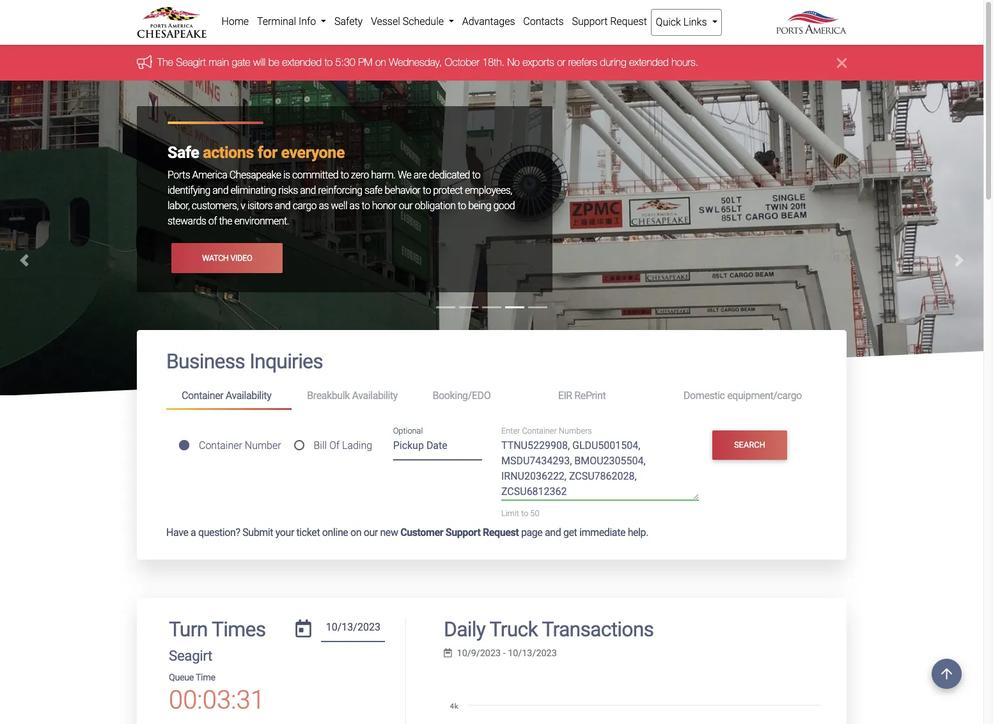Task type: vqa. For each thing, say whether or not it's contained in the screenshot.
left our
yes



Task type: locate. For each thing, give the bounding box(es) containing it.
reefers
[[569, 57, 598, 68]]

availability inside container availability link
[[226, 390, 272, 402]]

to left being
[[458, 200, 466, 212]]

for
[[258, 144, 278, 162]]

october
[[445, 57, 480, 68]]

1 vertical spatial seagirt
[[169, 648, 212, 664]]

1 horizontal spatial request
[[611, 15, 648, 28]]

actions
[[203, 144, 254, 162]]

numbers
[[559, 426, 592, 436]]

container for container availability
[[182, 390, 224, 402]]

chesapeake
[[230, 169, 281, 181]]

Optional text field
[[393, 436, 483, 461]]

on inside 00:03:31 main content
[[351, 526, 362, 539]]

to down are
[[423, 185, 431, 197]]

2 availability from the left
[[352, 390, 398, 402]]

1 horizontal spatial as
[[350, 200, 360, 212]]

None text field
[[321, 617, 385, 643]]

and left get
[[545, 526, 561, 539]]

enter container numbers
[[502, 426, 592, 436]]

the seagirt main gate will be extended to 5:30 pm on wednesday, october 18th.  no exports or reefers during extended hours. alert
[[0, 45, 984, 81]]

seagirt up queue
[[169, 648, 212, 664]]

safe
[[365, 185, 383, 197]]

0 horizontal spatial request
[[483, 526, 519, 539]]

as right well
[[350, 200, 360, 212]]

inquiries
[[250, 350, 323, 374]]

main
[[209, 57, 229, 68]]

1 horizontal spatial extended
[[630, 57, 669, 68]]

as left well
[[319, 200, 329, 212]]

advantages
[[463, 15, 515, 28]]

0 vertical spatial request
[[611, 15, 648, 28]]

10/9/2023
[[457, 648, 501, 659]]

availability right breakbulk
[[352, 390, 398, 402]]

support right customer
[[446, 526, 481, 539]]

business
[[166, 350, 245, 374]]

wednesday,
[[389, 57, 442, 68]]

no
[[508, 57, 520, 68]]

truck
[[490, 617, 538, 642]]

quick links
[[656, 16, 710, 28]]

as
[[319, 200, 329, 212], [350, 200, 360, 212]]

info
[[299, 15, 316, 28]]

lading
[[342, 439, 373, 452]]

extended
[[282, 57, 322, 68], [630, 57, 669, 68]]

be
[[269, 57, 280, 68]]

0 vertical spatial our
[[399, 200, 413, 212]]

will
[[253, 57, 266, 68]]

container left number
[[199, 439, 242, 452]]

1 vertical spatial support
[[446, 526, 481, 539]]

to left the 5:30
[[325, 57, 333, 68]]

go to top image
[[932, 659, 962, 689]]

or
[[557, 57, 566, 68]]

vessel schedule link
[[367, 9, 458, 35]]

our
[[399, 200, 413, 212], [364, 526, 378, 539]]

queue time 00:03:31
[[169, 673, 265, 715]]

of
[[208, 215, 217, 227]]

2 as from the left
[[350, 200, 360, 212]]

dedicated
[[429, 169, 470, 181]]

page
[[521, 526, 543, 539]]

to inside 00:03:31 main content
[[522, 509, 529, 519]]

zero
[[351, 169, 369, 181]]

to down safe
[[362, 200, 370, 212]]

1 vertical spatial our
[[364, 526, 378, 539]]

Enter Container Numbers text field
[[502, 439, 699, 501]]

breakbulk availability link
[[292, 384, 418, 408]]

container right enter
[[522, 426, 557, 436]]

0 horizontal spatial extended
[[282, 57, 322, 68]]

reinforcing
[[318, 185, 363, 197]]

request inside 00:03:31 main content
[[483, 526, 519, 539]]

and inside 00:03:31 main content
[[545, 526, 561, 539]]

extended right during
[[630, 57, 669, 68]]

stewards
[[168, 215, 206, 227]]

00:03:31 main content
[[127, 330, 857, 724]]

optional
[[393, 426, 423, 436]]

and
[[213, 185, 228, 197], [300, 185, 316, 197], [275, 200, 291, 212], [545, 526, 561, 539]]

vessel
[[371, 15, 400, 28]]

on right online
[[351, 526, 362, 539]]

0 horizontal spatial on
[[351, 526, 362, 539]]

on
[[376, 57, 386, 68], [351, 526, 362, 539]]

1 vertical spatial on
[[351, 526, 362, 539]]

availability inside breakbulk availability link
[[352, 390, 398, 402]]

on inside alert
[[376, 57, 386, 68]]

0 vertical spatial support
[[572, 15, 608, 28]]

availability for container availability
[[226, 390, 272, 402]]

1 extended from the left
[[282, 57, 322, 68]]

the
[[157, 57, 173, 68]]

everyone
[[281, 144, 345, 162]]

support up the reefers
[[572, 15, 608, 28]]

container down business
[[182, 390, 224, 402]]

and up cargo
[[300, 185, 316, 197]]

request down limit
[[483, 526, 519, 539]]

to inside alert
[[325, 57, 333, 68]]

behavior
[[385, 185, 421, 197]]

1 horizontal spatial support
[[572, 15, 608, 28]]

daily
[[444, 617, 486, 642]]

5:30
[[336, 57, 356, 68]]

support request link
[[568, 9, 652, 35]]

0 horizontal spatial our
[[364, 526, 378, 539]]

on right pm
[[376, 57, 386, 68]]

1 horizontal spatial our
[[399, 200, 413, 212]]

availability
[[226, 390, 272, 402], [352, 390, 398, 402]]

to left 50
[[522, 509, 529, 519]]

our down behavior
[[399, 200, 413, 212]]

1 availability from the left
[[226, 390, 272, 402]]

0 vertical spatial seagirt
[[176, 57, 206, 68]]

0 horizontal spatial support
[[446, 526, 481, 539]]

queue
[[169, 673, 194, 683]]

1 horizontal spatial on
[[376, 57, 386, 68]]

container for container number
[[199, 439, 242, 452]]

daily truck transactions
[[444, 617, 654, 642]]

watch video link
[[172, 243, 283, 273]]

0 horizontal spatial as
[[319, 200, 329, 212]]

video
[[231, 253, 252, 263]]

to up employees, on the top
[[472, 169, 481, 181]]

availability down the business inquiries
[[226, 390, 272, 402]]

good
[[494, 200, 515, 212]]

0 horizontal spatial availability
[[226, 390, 272, 402]]

our inside 00:03:31 main content
[[364, 526, 378, 539]]

customer
[[401, 526, 444, 539]]

request left quick
[[611, 15, 648, 28]]

2 extended from the left
[[630, 57, 669, 68]]

protect
[[433, 185, 463, 197]]

contacts
[[524, 15, 564, 28]]

watch video
[[202, 253, 252, 263]]

breakbulk
[[307, 390, 350, 402]]

2 vertical spatial container
[[199, 439, 242, 452]]

limit
[[502, 509, 520, 519]]

10/13/2023
[[508, 648, 557, 659]]

terminal info link
[[253, 9, 331, 35]]

extended right be
[[282, 57, 322, 68]]

search button
[[713, 430, 788, 460]]

seagirt right the
[[176, 57, 206, 68]]

0 vertical spatial container
[[182, 390, 224, 402]]

1 vertical spatial request
[[483, 526, 519, 539]]

10/9/2023 - 10/13/2023
[[457, 648, 557, 659]]

bullhorn image
[[137, 55, 157, 69]]

home link
[[218, 9, 253, 35]]

availability for breakbulk availability
[[352, 390, 398, 402]]

0 vertical spatial on
[[376, 57, 386, 68]]

quick
[[656, 16, 681, 28]]

quick links link
[[652, 9, 722, 36]]

advantages link
[[458, 9, 520, 35]]

contacts link
[[520, 9, 568, 35]]

our left new
[[364, 526, 378, 539]]

1 vertical spatial container
[[522, 426, 557, 436]]

safe
[[168, 144, 199, 162]]

1 horizontal spatial availability
[[352, 390, 398, 402]]

request
[[611, 15, 648, 28], [483, 526, 519, 539]]

calendar week image
[[444, 649, 452, 658]]

well
[[331, 200, 347, 212]]



Task type: describe. For each thing, give the bounding box(es) containing it.
during
[[600, 57, 627, 68]]

1 as from the left
[[319, 200, 329, 212]]

submit
[[243, 526, 273, 539]]

container availability
[[182, 390, 272, 402]]

container number
[[199, 439, 281, 452]]

and up customers,
[[213, 185, 228, 197]]

bill
[[314, 439, 327, 452]]

get
[[564, 526, 577, 539]]

enter
[[502, 426, 520, 436]]

domestic equipment/cargo
[[684, 390, 802, 402]]

the seagirt main gate will be extended to 5:30 pm on wednesday, october 18th.  no exports or reefers during extended hours. link
[[157, 57, 699, 68]]

isitors
[[248, 200, 273, 212]]

america
[[192, 169, 227, 181]]

eliminating
[[231, 185, 276, 197]]

our inside ports america chesapeake is committed to zero harm. we are dedicated to identifying and                         eliminating risks and reinforcing safe behavior to protect employees, labor, customers, v                         isitors and cargo as well as to honor our obligation to being good stewards of the environment.
[[399, 200, 413, 212]]

seagirt inside 00:03:31 main content
[[169, 648, 212, 664]]

home
[[222, 15, 249, 28]]

support inside 00:03:31 main content
[[446, 526, 481, 539]]

terminal info
[[257, 15, 319, 28]]

watch
[[202, 253, 229, 263]]

obligation
[[415, 200, 456, 212]]

booking/edo link
[[418, 384, 543, 408]]

ticket
[[297, 526, 320, 539]]

search
[[735, 440, 766, 450]]

booking/edo
[[433, 390, 491, 402]]

number
[[245, 439, 281, 452]]

the seagirt main gate will be extended to 5:30 pm on wednesday, october 18th.  no exports or reefers during extended hours.
[[157, 57, 699, 68]]

a
[[191, 526, 196, 539]]

safety image
[[0, 81, 984, 506]]

employees,
[[465, 185, 513, 197]]

limit to 50
[[502, 509, 540, 519]]

container availability link
[[166, 384, 292, 410]]

online
[[322, 526, 348, 539]]

identifying
[[168, 185, 210, 197]]

support inside support request link
[[572, 15, 608, 28]]

gate
[[232, 57, 251, 68]]

have a question? submit your ticket online on our new customer support request page and get immediate help.
[[166, 526, 649, 539]]

close image
[[838, 55, 847, 71]]

and down risks
[[275, 200, 291, 212]]

time
[[196, 673, 215, 683]]

safe actions for everyone
[[168, 144, 345, 162]]

breakbulk availability
[[307, 390, 398, 402]]

cargo
[[293, 200, 317, 212]]

safety
[[335, 15, 363, 28]]

support request
[[572, 15, 648, 28]]

domestic equipment/cargo link
[[669, 384, 818, 408]]

none text field inside 00:03:31 main content
[[321, 617, 385, 643]]

ports
[[168, 169, 190, 181]]

-
[[503, 648, 506, 659]]

seagirt inside alert
[[176, 57, 206, 68]]

we
[[398, 169, 412, 181]]

eir reprint
[[558, 390, 606, 402]]

safety link
[[331, 9, 367, 35]]

18th.
[[483, 57, 505, 68]]

customers,
[[192, 200, 239, 212]]

pm
[[358, 57, 373, 68]]

00:03:31
[[169, 685, 265, 715]]

help.
[[628, 526, 649, 539]]

business inquiries
[[166, 350, 323, 374]]

50
[[531, 509, 540, 519]]

eir
[[558, 390, 573, 402]]

v
[[241, 200, 245, 212]]

new
[[380, 526, 398, 539]]

to left zero
[[341, 169, 349, 181]]

honor
[[372, 200, 397, 212]]

bill of lading
[[314, 439, 373, 452]]

labor,
[[168, 200, 190, 212]]

question?
[[198, 526, 240, 539]]

turn times
[[169, 617, 266, 642]]

committed
[[292, 169, 339, 181]]

harm.
[[371, 169, 396, 181]]

domestic
[[684, 390, 725, 402]]

hours.
[[672, 57, 699, 68]]

your
[[276, 526, 294, 539]]

ports america chesapeake is committed to zero harm. we are dedicated to identifying and                         eliminating risks and reinforcing safe behavior to protect employees, labor, customers, v                         isitors and cargo as well as to honor our obligation to being good stewards of the environment.
[[168, 169, 515, 227]]

terminal
[[257, 15, 296, 28]]

transactions
[[542, 617, 654, 642]]

links
[[684, 16, 707, 28]]

calendar day image
[[296, 620, 312, 638]]

eir reprint link
[[543, 384, 669, 408]]

of
[[330, 439, 340, 452]]

have
[[166, 526, 188, 539]]

environment.
[[235, 215, 289, 227]]



